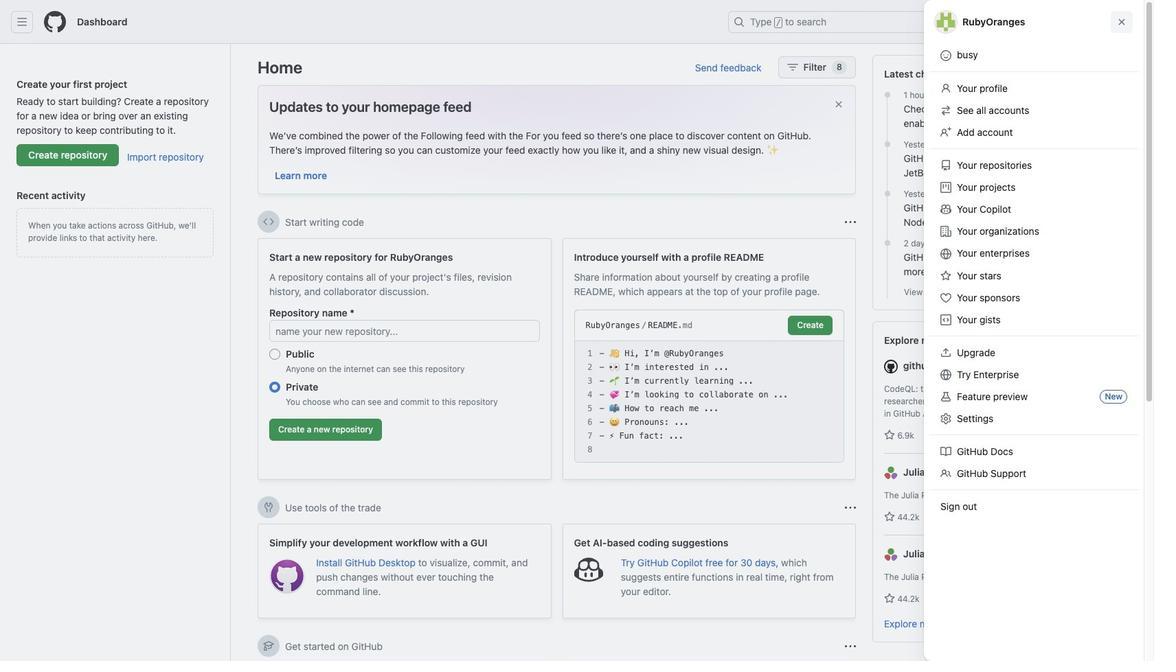 Task type: locate. For each thing, give the bounding box(es) containing it.
triangle down image
[[1006, 16, 1017, 27]]

1 dot fill image from the top
[[882, 139, 893, 150]]

star image
[[884, 430, 895, 441], [884, 512, 895, 523], [884, 594, 895, 605]]

dot fill image
[[882, 89, 893, 100]]

0 vertical spatial dot fill image
[[882, 139, 893, 150]]

2 vertical spatial star image
[[884, 594, 895, 605]]

1 star image from the top
[[884, 430, 895, 441]]

1 vertical spatial dot fill image
[[882, 188, 893, 199]]

dot fill image
[[882, 139, 893, 150], [882, 188, 893, 199], [882, 238, 893, 249]]

2 vertical spatial dot fill image
[[882, 238, 893, 249]]

0 vertical spatial star image
[[884, 430, 895, 441]]

2 star image from the top
[[884, 512, 895, 523]]

3 dot fill image from the top
[[882, 238, 893, 249]]

account element
[[0, 44, 231, 662]]

1 vertical spatial star image
[[884, 512, 895, 523]]

explore repositories navigation
[[872, 322, 1117, 643]]



Task type: describe. For each thing, give the bounding box(es) containing it.
plus image
[[992, 16, 1003, 27]]

explore element
[[872, 55, 1117, 662]]

homepage image
[[44, 11, 66, 33]]

2 dot fill image from the top
[[882, 188, 893, 199]]

3 star image from the top
[[884, 594, 895, 605]]

command palette image
[[952, 16, 963, 27]]



Task type: vqa. For each thing, say whether or not it's contained in the screenshot.
bottom the Start
no



